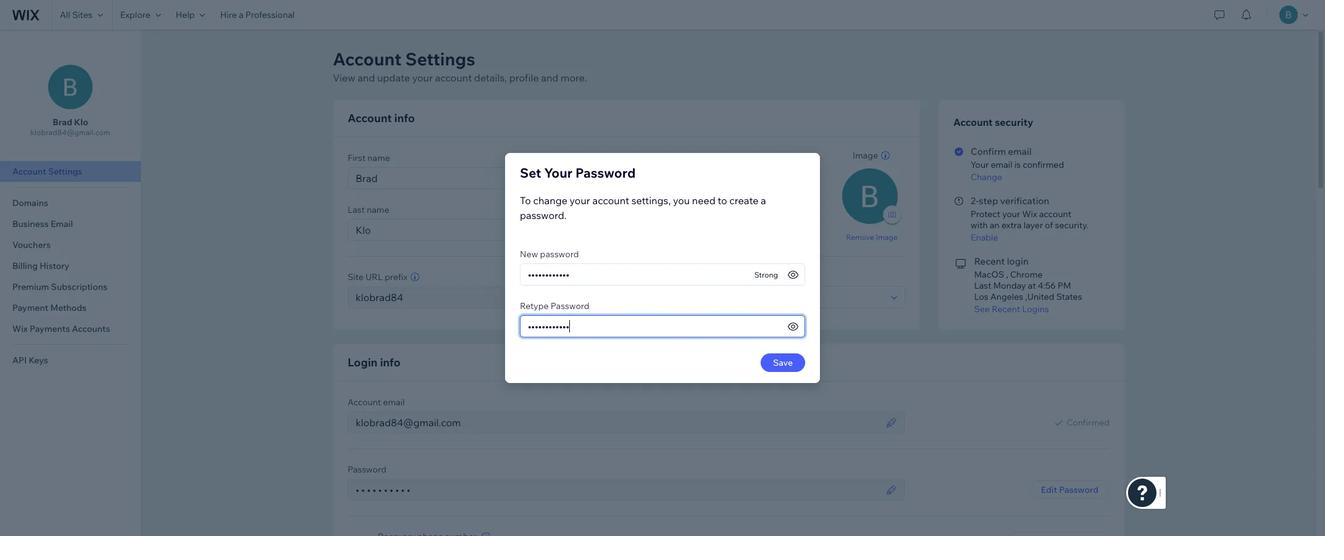 Task type: vqa. For each thing, say whether or not it's contained in the screenshot.
the Manage
no



Task type: describe. For each thing, give the bounding box(es) containing it.
security
[[995, 116, 1034, 129]]

account settings link
[[0, 161, 141, 182]]

retype password
[[520, 301, 590, 312]]

wix payments accounts
[[12, 324, 110, 335]]

name for first name
[[368, 153, 390, 164]]

0 vertical spatial image
[[853, 150, 879, 161]]

change button
[[971, 172, 1108, 183]]

is
[[1015, 159, 1022, 171]]

0 vertical spatial recent
[[975, 256, 1005, 268]]

email
[[51, 219, 73, 230]]

premium subscriptions
[[12, 282, 108, 293]]

brad klo klobrad84@gmail.com
[[30, 117, 110, 137]]

brad
[[53, 117, 72, 128]]

retype
[[520, 301, 549, 312]]

your inside confirm email your email is confirmed change
[[971, 159, 989, 171]]

save
[[774, 358, 793, 369]]

wix inside sidebar element
[[12, 324, 28, 335]]

los
[[975, 292, 989, 303]]

angeles
[[991, 292, 1024, 303]]

account for account info
[[348, 111, 392, 125]]

site
[[348, 272, 364, 283]]

all
[[60, 9, 70, 20]]

edit password button
[[1030, 481, 1110, 500]]

view
[[333, 72, 356, 84]]

billing history link
[[0, 256, 141, 277]]

4:56
[[1039, 281, 1056, 292]]

business email link
[[0, 214, 141, 235]]

2-
[[971, 195, 979, 207]]

site url prefix
[[348, 272, 408, 283]]

professional
[[246, 9, 295, 20]]

logins
[[1023, 304, 1050, 315]]

chrome
[[1011, 269, 1043, 281]]

to
[[520, 195, 531, 207]]

strong
[[755, 271, 779, 280]]

a inside hire a professional link
[[239, 9, 244, 20]]

an
[[990, 220, 1000, 231]]

account email
[[348, 397, 405, 408]]

step
[[979, 195, 999, 207]]

new password
[[520, 249, 579, 260]]

enable button
[[971, 232, 1108, 243]]

need
[[693, 195, 716, 207]]

api keys
[[12, 355, 48, 366]]

change
[[971, 172, 1003, 183]]

api
[[12, 355, 27, 366]]

business
[[12, 219, 49, 230]]

new
[[520, 249, 538, 260]]

change
[[534, 195, 568, 207]]

password.
[[520, 209, 567, 222]]

klobrad84@gmail.com
[[30, 128, 110, 137]]

your inside 2-step verification protect your wix account with an extra layer of security. enable
[[1003, 209, 1021, 220]]

account for account language
[[632, 272, 665, 283]]

settings,
[[632, 195, 671, 207]]

premium subscriptions link
[[0, 277, 141, 298]]

at
[[1029, 281, 1037, 292]]

details,
[[474, 72, 507, 84]]

premium
[[12, 282, 49, 293]]

settings for account settings
[[48, 166, 82, 177]]

billing
[[12, 261, 38, 272]]

profile
[[510, 72, 539, 84]]

confirm email your email is confirmed change
[[971, 146, 1065, 183]]

monday
[[994, 281, 1027, 292]]

account for account settings
[[12, 166, 46, 177]]

states
[[1057, 292, 1083, 303]]

your inside to change your account settings, you need to create a password.
[[570, 195, 591, 207]]

account inside to change your account settings, you need to create a password.
[[593, 195, 630, 207]]

extra
[[1002, 220, 1022, 231]]

wix inside 2-step verification protect your wix account with an extra layer of security. enable
[[1023, 209, 1038, 220]]

confirmed
[[1067, 418, 1110, 429]]

update
[[377, 72, 410, 84]]

settings for account settings view and update your account details, profile and more.
[[406, 48, 476, 70]]

password
[[540, 249, 579, 260]]

save button
[[761, 354, 806, 373]]

a inside to change your account settings, you need to create a password.
[[761, 195, 767, 207]]

account for account email
[[348, 397, 381, 408]]

account for 2-
[[1040, 209, 1072, 220]]

confirmed
[[1023, 159, 1065, 171]]

payment methods link
[[0, 298, 141, 319]]

hire a professional link
[[213, 0, 302, 30]]

recent login macos , chrome last monday at 4:56 pm los angeles ,united states see recent logins
[[975, 256, 1083, 315]]

to change your account settings, you need to create a password.
[[520, 195, 767, 222]]

hire a professional
[[220, 9, 295, 20]]

help
[[176, 9, 195, 20]]

language
[[667, 272, 705, 283]]

prefix
[[385, 272, 408, 283]]

enable
[[971, 232, 999, 243]]

image inside button
[[876, 233, 898, 242]]

Retype your password here password field
[[525, 316, 787, 337]]

api keys link
[[0, 350, 141, 371]]

billing history
[[12, 261, 69, 272]]

set your password
[[520, 165, 636, 181]]



Task type: locate. For each thing, give the bounding box(es) containing it.
2 horizontal spatial account
[[1040, 209, 1072, 220]]

macos
[[975, 269, 1005, 281]]

name down first name
[[367, 205, 390, 216]]

help button
[[168, 0, 213, 30]]

last inside recent login macos , chrome last monday at 4:56 pm los angeles ,united states see recent logins
[[975, 281, 992, 292]]

0 horizontal spatial and
[[358, 72, 375, 84]]

edit
[[1042, 485, 1058, 496]]

account
[[333, 48, 402, 70], [348, 111, 392, 125], [954, 116, 993, 129], [12, 166, 46, 177], [632, 272, 665, 283], [348, 397, 381, 408]]

1 vertical spatial your
[[570, 195, 591, 207]]

account settings
[[12, 166, 82, 177]]

login
[[348, 356, 378, 370]]

None field
[[636, 287, 888, 308]]

wix down payment at the left of page
[[12, 324, 28, 335]]

0 horizontal spatial settings
[[48, 166, 82, 177]]

Choose an account name text field
[[352, 287, 591, 308]]

1 horizontal spatial a
[[761, 195, 767, 207]]

account up first name
[[348, 111, 392, 125]]

Email address text field
[[352, 413, 883, 434]]

account inside 2-step verification protect your wix account with an extra layer of security. enable
[[1040, 209, 1072, 220]]

0 vertical spatial settings
[[406, 48, 476, 70]]

methods
[[50, 303, 87, 314]]

hire
[[220, 9, 237, 20]]

login info
[[348, 356, 401, 370]]

1 horizontal spatial wix
[[1023, 209, 1038, 220]]

recent down "angeles" at the right bottom
[[992, 304, 1021, 315]]

0 vertical spatial email
[[1009, 146, 1032, 158]]

0 horizontal spatial a
[[239, 9, 244, 20]]

,united
[[1026, 292, 1055, 303]]

verification
[[1001, 195, 1050, 207]]

1 and from the left
[[358, 72, 375, 84]]

1 vertical spatial last
[[975, 281, 992, 292]]

settings inside 'link'
[[48, 166, 82, 177]]

1 vertical spatial a
[[761, 195, 767, 207]]

image
[[853, 150, 879, 161], [876, 233, 898, 242]]

and right view
[[358, 72, 375, 84]]

name
[[368, 153, 390, 164], [367, 205, 390, 216]]

1 horizontal spatial last
[[975, 281, 992, 292]]

payment methods
[[12, 303, 87, 314]]

klo
[[74, 117, 88, 128]]

info for account info
[[395, 111, 415, 125]]

0 horizontal spatial last
[[348, 205, 365, 216]]

payment
[[12, 303, 48, 314]]

business email
[[12, 219, 73, 230]]

0 horizontal spatial account
[[435, 72, 472, 84]]

account up enable button
[[1040, 209, 1072, 220]]

wix down the verification
[[1023, 209, 1038, 220]]

account settings view and update your account details, profile and more.
[[333, 48, 587, 84]]

email up is
[[1009, 146, 1032, 158]]

2 horizontal spatial your
[[1003, 209, 1021, 220]]

your
[[971, 159, 989, 171], [544, 165, 573, 181]]

a right create
[[761, 195, 767, 207]]

pm
[[1058, 281, 1072, 292]]

1 horizontal spatial settings
[[406, 48, 476, 70]]

1 vertical spatial info
[[380, 356, 401, 370]]

last
[[348, 205, 365, 216], [975, 281, 992, 292]]

1 horizontal spatial your
[[971, 159, 989, 171]]

info for login info
[[380, 356, 401, 370]]

remove
[[847, 233, 875, 242]]

url
[[366, 272, 383, 283]]

0 vertical spatial name
[[368, 153, 390, 164]]

account
[[435, 72, 472, 84], [593, 195, 630, 207], [1040, 209, 1072, 220]]

settings inside account settings view and update your account details, profile and more.
[[406, 48, 476, 70]]

2 vertical spatial email
[[383, 397, 405, 408]]

recent
[[975, 256, 1005, 268], [992, 304, 1021, 315]]

a right hire
[[239, 9, 244, 20]]

,
[[1007, 269, 1009, 281]]

your right the update in the left of the page
[[413, 72, 433, 84]]

and left more. at the left of the page
[[541, 72, 559, 84]]

2 vertical spatial account
[[1040, 209, 1072, 220]]

2 vertical spatial your
[[1003, 209, 1021, 220]]

email left is
[[991, 159, 1013, 171]]

vouchers
[[12, 240, 51, 251]]

subscriptions
[[51, 282, 108, 293]]

account left details,
[[435, 72, 472, 84]]

account for account
[[435, 72, 472, 84]]

0 vertical spatial your
[[413, 72, 433, 84]]

email for account
[[383, 397, 405, 408]]

Type your password here password field
[[525, 264, 755, 285]]

accounts
[[72, 324, 110, 335]]

Enter your first name. text field
[[352, 168, 809, 189]]

last down the first at the left
[[348, 205, 365, 216]]

0 horizontal spatial wix
[[12, 324, 28, 335]]

your inside account settings view and update your account details, profile and more.
[[413, 72, 433, 84]]

layer
[[1024, 220, 1044, 231]]

security.
[[1056, 220, 1089, 231]]

account security
[[954, 116, 1034, 129]]

settings up domains link
[[48, 166, 82, 177]]

0 horizontal spatial your
[[413, 72, 433, 84]]

1 vertical spatial settings
[[48, 166, 82, 177]]

1 horizontal spatial account
[[593, 195, 630, 207]]

create
[[730, 195, 759, 207]]

account info
[[348, 111, 415, 125]]

your down enter your first name. text box
[[570, 195, 591, 207]]

history
[[40, 261, 69, 272]]

email down login info
[[383, 397, 405, 408]]

info down the update in the left of the page
[[395, 111, 415, 125]]

0 vertical spatial wix
[[1023, 209, 1038, 220]]

None text field
[[352, 480, 883, 501]]

recent up macos
[[975, 256, 1005, 268]]

last up see
[[975, 281, 992, 292]]

account left language
[[632, 272, 665, 283]]

account up 'domains' on the top left
[[12, 166, 46, 177]]

with
[[971, 220, 988, 231]]

1 horizontal spatial your
[[570, 195, 591, 207]]

domains link
[[0, 193, 141, 214]]

account down enter your first name. text box
[[593, 195, 630, 207]]

account for account settings view and update your account details, profile and more.
[[333, 48, 402, 70]]

payments
[[30, 324, 70, 335]]

your right set
[[544, 165, 573, 181]]

confirm
[[971, 146, 1007, 158]]

1 vertical spatial wix
[[12, 324, 28, 335]]

1 vertical spatial account
[[593, 195, 630, 207]]

sites
[[72, 9, 92, 20]]

account up confirm
[[954, 116, 993, 129]]

keys
[[29, 355, 48, 366]]

account down login
[[348, 397, 381, 408]]

2 and from the left
[[541, 72, 559, 84]]

first
[[348, 153, 366, 164]]

sidebar element
[[0, 30, 141, 537]]

1 vertical spatial email
[[991, 159, 1013, 171]]

see recent logins button
[[975, 304, 1110, 315]]

account for account security
[[954, 116, 993, 129]]

0 horizontal spatial your
[[544, 165, 573, 181]]

edit password
[[1042, 485, 1099, 496]]

password inside button
[[1060, 485, 1099, 496]]

remove image
[[847, 233, 898, 242]]

login
[[1008, 256, 1029, 268]]

0 vertical spatial a
[[239, 9, 244, 20]]

1 horizontal spatial and
[[541, 72, 559, 84]]

info
[[395, 111, 415, 125], [380, 356, 401, 370]]

see
[[975, 304, 991, 315]]

wix
[[1023, 209, 1038, 220], [12, 324, 28, 335]]

a
[[239, 9, 244, 20], [761, 195, 767, 207]]

your up change
[[971, 159, 989, 171]]

account language
[[632, 272, 705, 283]]

your
[[413, 72, 433, 84], [570, 195, 591, 207], [1003, 209, 1021, 220]]

remove image button
[[847, 232, 898, 243]]

0 vertical spatial last
[[348, 205, 365, 216]]

0 vertical spatial account
[[435, 72, 472, 84]]

account inside 'link'
[[12, 166, 46, 177]]

0 vertical spatial info
[[395, 111, 415, 125]]

vouchers link
[[0, 235, 141, 256]]

settings up the update in the left of the page
[[406, 48, 476, 70]]

your down the verification
[[1003, 209, 1021, 220]]

1 vertical spatial image
[[876, 233, 898, 242]]

of
[[1046, 220, 1054, 231]]

protect
[[971, 209, 1001, 220]]

more.
[[561, 72, 587, 84]]

set
[[520, 165, 542, 181]]

account up view
[[333, 48, 402, 70]]

Enter your last name. text field
[[352, 220, 809, 241]]

to
[[718, 195, 728, 207]]

1 vertical spatial recent
[[992, 304, 1021, 315]]

settings
[[406, 48, 476, 70], [48, 166, 82, 177]]

info right login
[[380, 356, 401, 370]]

name right the first at the left
[[368, 153, 390, 164]]

name for last name
[[367, 205, 390, 216]]

account inside account settings view and update your account details, profile and more.
[[435, 72, 472, 84]]

all sites
[[60, 9, 92, 20]]

email for confirm
[[1009, 146, 1032, 158]]

account inside account settings view and update your account details, profile and more.
[[333, 48, 402, 70]]

1 vertical spatial name
[[367, 205, 390, 216]]



